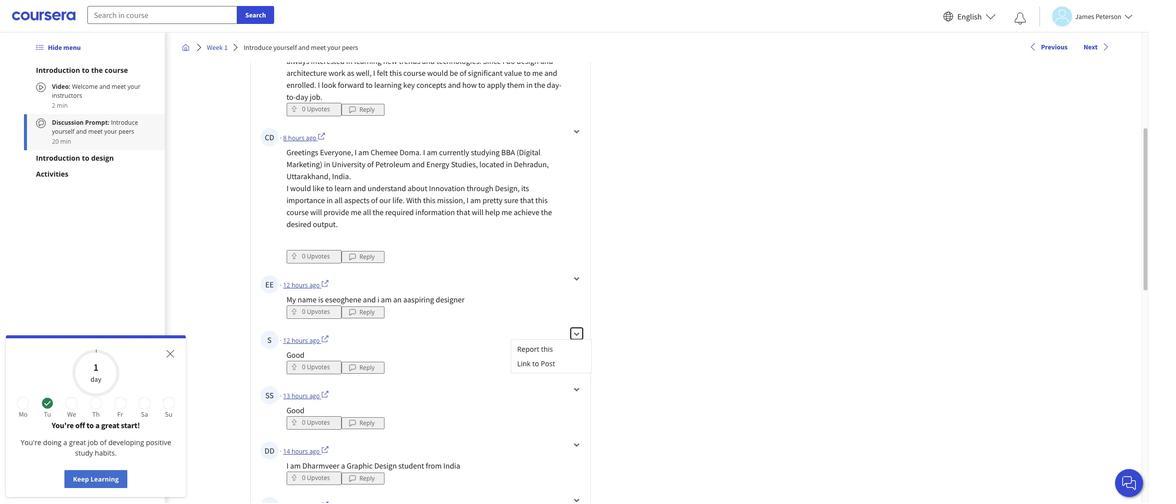 Task type: locate. For each thing, give the bounding box(es) containing it.
12 up my
[[283, 281, 290, 290]]

introduce
[[243, 43, 272, 52], [111, 118, 138, 127]]

1 horizontal spatial introduce
[[243, 43, 272, 52]]

1 horizontal spatial will
[[472, 207, 484, 217]]

4 upvotes from the top
[[307, 363, 330, 372]]

day inside 1 dialog
[[91, 375, 101, 384]]

0 horizontal spatial will
[[310, 207, 322, 217]]

0 vertical spatial 12 hours ago
[[283, 281, 320, 290]]

1 vertical spatial meet
[[112, 82, 126, 91]]

1 horizontal spatial all
[[363, 207, 371, 217]]

1 reply button from the top
[[341, 104, 385, 116]]

like
[[313, 183, 324, 193]]

its
[[521, 183, 529, 193]]

1 vertical spatial you're
[[21, 438, 41, 448]]

show notifications image
[[1014, 12, 1026, 24]]

2 introduction from the top
[[36, 153, 80, 163]]

do
[[506, 56, 515, 66]]

12 hours ago link
[[283, 280, 329, 290], [283, 335, 329, 345]]

· inside dd ·
[[280, 448, 282, 456]]

great down fr
[[101, 421, 119, 431]]

through
[[467, 183, 493, 193]]

2 will from the left
[[472, 207, 484, 217]]

search
[[245, 10, 266, 19]]

and up aspects
[[353, 183, 366, 193]]

architecture
[[287, 68, 327, 78]]

1 vertical spatial min
[[60, 137, 71, 146]]

1 vertical spatial 12 hours ago link
[[283, 335, 329, 345]]

7
[[283, 30, 287, 39]]

1 vertical spatial svgupvote image
[[291, 364, 297, 371]]

introduction for introduction to design
[[36, 153, 80, 163]]

0 vertical spatial you're
[[52, 421, 74, 431]]

and down 'be'
[[448, 80, 461, 90]]

1 horizontal spatial peers
[[342, 43, 358, 52]]

12 hours ago
[[283, 281, 320, 290], [283, 337, 320, 345]]

0 down the enrolled.
[[302, 105, 305, 113]]

introduction inside dropdown button
[[36, 153, 80, 163]]

home image
[[182, 43, 190, 51]]

week 1
[[207, 43, 227, 52]]

upvotes for ap
[[307, 105, 330, 113]]

good up the 13 hours ago
[[287, 350, 305, 360]]

hide menu
[[48, 43, 81, 52]]

1 vertical spatial as
[[347, 68, 354, 78]]

introduce inside introduce yourself and meet your peers link
[[243, 43, 272, 52]]

0 vertical spatial day
[[296, 92, 308, 102]]

0 vertical spatial is
[[333, 44, 338, 54]]

reply for dd
[[359, 474, 375, 483]]

i right doma.
[[423, 147, 425, 157]]

will left the help
[[472, 207, 484, 217]]

that up achieve
[[520, 195, 534, 205]]

introduce yourself and meet your peers down 7 hours ago
[[243, 43, 358, 52]]

13
[[283, 392, 290, 401]]

2 vertical spatial meet
[[88, 127, 103, 136]]

since
[[483, 56, 501, 66]]

2 12 hours ago link from the top
[[283, 335, 329, 345]]

sure
[[504, 195, 519, 205]]

you're off to a great start!
[[52, 421, 140, 431]]

settings menu for eyube ese's post image
[[574, 276, 580, 282]]

of right 'be'
[[460, 68, 466, 78]]

yourself inside introduce yourself and meet your peers link
[[273, 43, 297, 52]]

introduce down ap at the left of page
[[243, 43, 272, 52]]

meet down prompt:
[[88, 127, 103, 136]]

as up new
[[390, 44, 397, 54]]

1 vertical spatial 12 hours ago
[[283, 337, 320, 345]]

ago up the dharmveer
[[309, 448, 320, 456]]

1 vertical spatial day
[[91, 375, 101, 384]]

discussion
[[52, 118, 84, 127]]

1 introduction from the top
[[36, 65, 80, 75]]

to right the off
[[87, 421, 94, 431]]

next
[[1084, 43, 1098, 52]]

and down discussion prompt:
[[76, 127, 87, 136]]

upvotes down 13 hours ago link
[[307, 419, 330, 427]]

1 vertical spatial all
[[363, 207, 371, 217]]

the inside 'dropdown button'
[[91, 65, 103, 75]]

1 0 from the top
[[302, 105, 305, 113]]

1 inside 1 day
[[93, 361, 98, 374]]

· for ee
[[280, 281, 282, 290]]

ss link
[[261, 387, 279, 405]]

1 up 'th'
[[93, 361, 98, 374]]

0
[[302, 105, 305, 113], [302, 252, 305, 261], [302, 308, 305, 316], [302, 363, 305, 372], [302, 419, 305, 427], [302, 474, 305, 482]]

1 horizontal spatial day
[[296, 92, 308, 102]]

0 horizontal spatial you're
[[21, 438, 41, 448]]

english
[[958, 11, 982, 21]]

design
[[374, 461, 397, 471]]

technologies.
[[436, 56, 481, 66]]

0 vertical spatial svgupvote image
[[291, 253, 297, 260]]

0 horizontal spatial yourself
[[52, 127, 74, 136]]

of right job
[[100, 438, 107, 448]]

meet inside 'welcome and meet your instructors'
[[112, 82, 126, 91]]

leader
[[444, 44, 465, 54]]

12 hours ago link for good
[[283, 335, 329, 345]]

5 0 from the top
[[302, 419, 305, 427]]

8 hours ago
[[283, 134, 316, 142]]

0 vertical spatial introduce yourself and meet your peers
[[243, 43, 358, 52]]

would inside "greetings everyone, i am chemee doma. i am currently studying bba (digital marketing) in university of petroleum and energy studies, located in dehradun, uttarakhand, india. i would like to learn and understand about innovation through design, its importance in all aspects of our life. with this mission, i am pretty sure that this course will provide me all the required information that will help me achieve the desired output."
[[290, 183, 311, 193]]

· inside 'ap ·'
[[280, 30, 282, 39]]

5 upvotes from the top
[[307, 419, 330, 427]]

chemee
[[371, 147, 398, 157]]

ago for ee
[[309, 281, 320, 290]]

aneesh,
[[340, 44, 366, 54]]

2 good from the top
[[287, 406, 306, 416]]

3 reply button from the top
[[341, 306, 385, 318]]

upvotes down the name
[[307, 308, 330, 316]]

you're
[[52, 421, 74, 431], [21, 438, 41, 448]]

my name is eseoghene and i am an aaspiring designer
[[287, 295, 465, 305]]

i'm
[[537, 44, 548, 54]]

value
[[504, 68, 522, 78]]

gds
[[484, 44, 498, 54]]

0 upvotes for ap
[[302, 105, 330, 113]]

2 horizontal spatial me
[[532, 68, 543, 78]]

svgupvote image
[[291, 253, 297, 260], [291, 364, 297, 371]]

6 0 from the top
[[302, 474, 305, 482]]

0 for ss
[[302, 419, 305, 427]]

technology
[[404, 44, 442, 54]]

0 horizontal spatial as
[[347, 68, 354, 78]]

course up desired
[[287, 207, 309, 217]]

menu
[[63, 43, 81, 52]]

enrolled.
[[287, 80, 316, 90]]

1 vertical spatial your
[[128, 82, 140, 91]]

i up importance
[[287, 183, 289, 193]]

svgupvote image down the 13 hours ago
[[291, 419, 297, 426]]

1 vertical spatial 1
[[93, 361, 98, 374]]

6 0 upvotes from the top
[[302, 474, 330, 482]]

hours up the name
[[292, 281, 308, 290]]

bangalore.
[[499, 44, 536, 54]]

0 horizontal spatial design
[[91, 153, 114, 163]]

0 horizontal spatial peers
[[119, 127, 134, 136]]

hours for ss
[[292, 392, 308, 401]]

svgupvote image up 7
[[287, 2, 294, 9]]

hours for s
[[292, 337, 308, 345]]

keep
[[73, 475, 89, 484]]

2 min
[[52, 101, 68, 110]]

tu
[[44, 410, 51, 419]]

1 svgupvote image from the top
[[291, 253, 297, 260]]

2 12 from the top
[[283, 337, 290, 345]]

and down doma.
[[412, 159, 425, 169]]

introduce right prompt:
[[111, 118, 138, 127]]

report this link to post
[[517, 345, 555, 369]]

the up the welcome
[[91, 65, 103, 75]]

6 upvotes from the top
[[307, 474, 330, 482]]

7 hours ago
[[283, 30, 316, 39]]

good down the 13 hours ago
[[287, 406, 306, 416]]

1 vertical spatial introduction
[[36, 153, 80, 163]]

svgupvote image for cd
[[291, 253, 297, 260]]

graphic
[[347, 461, 373, 471]]

0 for cd
[[302, 252, 305, 261]]

of inside hello all. this is aneesh, i work as a technology leader in ey gds bangalore. i'm always interested in learning new trends and technologies. since i do design and architecture work as well, i felt this course would be of significant value to me and enrolled. i look forward to learning key concepts and how to apply them in the day- to-day job.
[[460, 68, 466, 78]]

to inside "greetings everyone, i am chemee doma. i am currently studying bba (digital marketing) in university of petroleum and energy studies, located in dehradun, uttarakhand, india. i would like to learn and understand about innovation through design, its importance in all aspects of our life. with this mission, i am pretty sure that this course will provide me all the required information that will help me achieve the desired output."
[[326, 183, 333, 193]]

4 reply button from the top
[[341, 362, 385, 374]]

job.
[[310, 92, 322, 102]]

is right the name
[[318, 295, 324, 305]]

and down introduction to the course 'dropdown button'
[[99, 82, 110, 91]]

me down aspects
[[351, 207, 361, 217]]

ago up all.
[[306, 30, 316, 39]]

innovation
[[429, 183, 465, 193]]

0 vertical spatial good
[[287, 350, 305, 360]]

min right 2
[[57, 101, 68, 110]]

1 0 upvotes from the top
[[302, 105, 330, 113]]

0 horizontal spatial day
[[91, 375, 101, 384]]

i right aneesh, at the left top of page
[[368, 44, 370, 54]]

0 upvotes down the dharmveer
[[302, 474, 330, 482]]

0 vertical spatial yourself
[[273, 43, 297, 52]]

1 right week
[[224, 43, 227, 52]]

1 good from the top
[[287, 350, 305, 360]]

settings menu for chemee doma's post image
[[574, 128, 580, 134]]

1 reply from the top
[[359, 105, 375, 114]]

you're inside you're doing a great job of developing positive study habits.
[[21, 438, 41, 448]]

1 vertical spatial yourself
[[52, 127, 74, 136]]

0 vertical spatial introduction
[[36, 65, 80, 75]]

to inside dropdown button
[[82, 153, 89, 163]]

1 vertical spatial learning
[[374, 80, 402, 90]]

the left day-
[[534, 80, 545, 90]]

yourself down 7
[[273, 43, 297, 52]]

petroleum
[[375, 159, 410, 169]]

introduce yourself and meet your peers
[[243, 43, 358, 52], [52, 118, 138, 136]]

0 horizontal spatial great
[[69, 438, 86, 448]]

is
[[333, 44, 338, 54], [318, 295, 324, 305]]

day up 'th'
[[91, 375, 101, 384]]

1 12 hours ago from the top
[[283, 281, 320, 290]]

learn
[[335, 183, 352, 193]]

to right value
[[524, 68, 531, 78]]

6 reply button from the top
[[341, 473, 385, 485]]

this
[[390, 68, 402, 78], [423, 195, 436, 205], [535, 195, 548, 205], [541, 345, 553, 354]]

12 for good
[[283, 337, 290, 345]]

3 0 upvotes from the top
[[302, 308, 330, 316]]

1 vertical spatial 12
[[283, 337, 290, 345]]

0 vertical spatial 12
[[283, 281, 290, 290]]

0 vertical spatial design
[[517, 56, 539, 66]]

min for 2 min
[[57, 101, 68, 110]]

2 reply button from the top
[[341, 251, 385, 263]]

dd ·
[[265, 446, 283, 456]]

1 horizontal spatial you're
[[52, 421, 74, 431]]

new
[[383, 56, 397, 66]]

· left 13
[[280, 392, 282, 401]]

reply for ap
[[359, 105, 375, 114]]

hours for dd
[[292, 448, 308, 456]]

20
[[52, 137, 59, 146]]

0 horizontal spatial course
[[105, 65, 128, 75]]

me down sure
[[502, 207, 512, 217]]

0 horizontal spatial that
[[457, 207, 470, 217]]

reply button for ee
[[341, 306, 385, 318]]

reply for ss
[[359, 419, 375, 427]]

1 will from the left
[[310, 207, 322, 217]]

0 vertical spatial as
[[390, 44, 397, 54]]

0 horizontal spatial would
[[290, 183, 311, 193]]

hours right 14
[[292, 448, 308, 456]]

and
[[298, 43, 309, 52], [422, 56, 435, 66], [540, 56, 553, 66], [544, 68, 557, 78], [448, 80, 461, 90], [99, 82, 110, 91], [76, 127, 87, 136], [412, 159, 425, 169], [353, 183, 366, 193], [363, 295, 376, 305]]

1 vertical spatial design
[[91, 153, 114, 163]]

1 vertical spatial peers
[[119, 127, 134, 136]]

0 horizontal spatial meet
[[88, 127, 103, 136]]

5 0 upvotes from the top
[[302, 419, 330, 427]]

1 vertical spatial great
[[69, 438, 86, 448]]

this up the post
[[541, 345, 553, 354]]

(digital
[[517, 147, 541, 157]]

2 0 upvotes from the top
[[302, 252, 330, 261]]

to right the how
[[478, 80, 485, 90]]

12 right s link at the left bottom
[[283, 337, 290, 345]]

· inside ss ·
[[280, 392, 282, 401]]

a down 'th'
[[95, 421, 100, 431]]

0 horizontal spatial 1
[[93, 361, 98, 374]]

0 vertical spatial work
[[371, 44, 388, 54]]

upvotes down job.
[[307, 105, 330, 113]]

0 for ee
[[302, 308, 305, 316]]

to-
[[287, 92, 296, 102]]

3 upvotes from the top
[[307, 308, 330, 316]]

5 reply button from the top
[[341, 417, 385, 429]]

hours right 8 at left
[[288, 134, 305, 142]]

2 upvotes from the top
[[307, 252, 330, 261]]

2 0 from the top
[[302, 252, 305, 261]]

well,
[[356, 68, 372, 78]]

will up output.
[[310, 207, 322, 217]]

0 up 13 hours ago link
[[302, 363, 305, 372]]

learning down felt
[[374, 80, 402, 90]]

1 vertical spatial would
[[290, 183, 311, 193]]

1 horizontal spatial your
[[128, 82, 140, 91]]

and inside 'welcome and meet your instructors'
[[99, 82, 110, 91]]

me right value
[[532, 68, 543, 78]]

your up the interested
[[327, 43, 340, 52]]

4 0 upvotes from the top
[[302, 363, 330, 372]]

1 horizontal spatial course
[[287, 207, 309, 217]]

1 horizontal spatial as
[[390, 44, 397, 54]]

1 horizontal spatial great
[[101, 421, 119, 431]]

1 horizontal spatial is
[[333, 44, 338, 54]]

great inside you're doing a great job of developing positive study habits.
[[69, 438, 86, 448]]

6 reply from the top
[[359, 474, 375, 483]]

3 0 from the top
[[302, 308, 305, 316]]

the inside hello all. this is aneesh, i work as a technology leader in ey gds bangalore. i'm always interested in learning new trends and technologies. since i do design and architecture work as well, i felt this course would be of significant value to me and enrolled. i look forward to learning key concepts and how to apply them in the day- to-day job.
[[534, 80, 545, 90]]

12 hours ago right s link at the left bottom
[[283, 337, 320, 345]]

as
[[390, 44, 397, 54], [347, 68, 354, 78]]

1
[[224, 43, 227, 52], [93, 361, 98, 374]]

0 horizontal spatial work
[[329, 68, 345, 78]]

ee link
[[261, 276, 279, 294]]

ap
[[265, 29, 274, 39]]

1 vertical spatial introduce
[[111, 118, 138, 127]]

that down mission,
[[457, 207, 470, 217]]

work up new
[[371, 44, 388, 54]]

good for ss
[[287, 406, 306, 416]]

2 reply from the top
[[359, 252, 375, 261]]

0 vertical spatial would
[[427, 68, 448, 78]]

good for s
[[287, 350, 305, 360]]

mo
[[19, 410, 28, 419]]

upvotes for ee
[[307, 308, 330, 316]]

good
[[287, 350, 305, 360], [287, 406, 306, 416]]

required
[[385, 207, 414, 217]]

1 vertical spatial good
[[287, 406, 306, 416]]

2 vertical spatial your
[[104, 127, 117, 136]]

about
[[408, 183, 427, 193]]

1 upvotes from the top
[[307, 105, 330, 113]]

ago down the name
[[309, 337, 320, 345]]

svgupvote image
[[287, 2, 294, 9], [291, 105, 297, 112], [291, 308, 297, 315], [291, 419, 297, 426], [291, 474, 297, 481]]

a inside you're doing a great job of developing positive study habits.
[[63, 438, 67, 448]]

0 vertical spatial 1
[[224, 43, 227, 52]]

0 down the name
[[302, 308, 305, 316]]

studying
[[471, 147, 500, 157]]

0 vertical spatial introduce
[[243, 43, 272, 52]]

meet down introduction to the course 'dropdown button'
[[112, 82, 126, 91]]

2 horizontal spatial meet
[[311, 43, 326, 52]]

· left 14
[[280, 448, 282, 456]]

1 12 from the top
[[283, 281, 290, 290]]

work up look
[[329, 68, 345, 78]]

significant
[[468, 68, 503, 78]]

this down new
[[390, 68, 402, 78]]

· inside cd ·
[[280, 134, 282, 142]]

introduction down 20 at top left
[[36, 153, 80, 163]]

designer
[[436, 295, 465, 305]]

of
[[460, 68, 466, 78], [367, 159, 374, 169], [371, 195, 378, 205], [100, 438, 107, 448]]

0 vertical spatial min
[[57, 101, 68, 110]]

off
[[75, 421, 85, 431]]

ago up greetings
[[306, 134, 316, 142]]

0 vertical spatial peers
[[342, 43, 358, 52]]

greetings
[[287, 147, 318, 157]]

· inside ee ·
[[280, 281, 282, 290]]

5 reply from the top
[[359, 419, 375, 427]]

reply button
[[341, 104, 385, 116], [341, 251, 385, 263], [341, 306, 385, 318], [341, 362, 385, 374], [341, 417, 385, 429], [341, 473, 385, 485]]

am right i
[[381, 295, 392, 305]]

1 vertical spatial introduce yourself and meet your peers
[[52, 118, 138, 136]]

menu
[[511, 340, 592, 374]]

settings menu for dharm dinodiya's post image
[[574, 442, 580, 448]]

is inside hello all. this is aneesh, i work as a technology leader in ey gds bangalore. i'm always interested in learning new trends and technologies. since i do design and architecture work as well, i felt this course would be of significant value to me and enrolled. i look forward to learning key concepts and how to apply them in the day- to-day job.
[[333, 44, 338, 54]]

0 horizontal spatial introduce yourself and meet your peers
[[52, 118, 138, 136]]

min
[[57, 101, 68, 110], [60, 137, 71, 146]]

0 horizontal spatial is
[[318, 295, 324, 305]]

and down 7 hours ago
[[298, 43, 309, 52]]

course down trends
[[403, 68, 426, 78]]

1 horizontal spatial design
[[517, 56, 539, 66]]

key
[[403, 80, 415, 90]]

to up the welcome
[[82, 65, 89, 75]]

svgupvote image for dd
[[291, 474, 297, 481]]

sa
[[141, 410, 148, 419]]

0 down the 13 hours ago
[[302, 419, 305, 427]]

am down through
[[470, 195, 481, 205]]

min right 20 at top left
[[60, 137, 71, 146]]

2 svgupvote image from the top
[[291, 364, 297, 371]]

and down i'm
[[540, 56, 553, 66]]

0 vertical spatial 12 hours ago link
[[283, 280, 329, 290]]

0 down desired
[[302, 252, 305, 261]]

1 horizontal spatial meet
[[112, 82, 126, 91]]

introduction inside 'dropdown button'
[[36, 65, 80, 75]]

2 horizontal spatial course
[[403, 68, 426, 78]]

hours for ee
[[292, 281, 308, 290]]

learning
[[354, 56, 382, 66], [374, 80, 402, 90]]

a inside hello all. this is aneesh, i work as a technology leader in ey gds bangalore. i'm always interested in learning new trends and technologies. since i do design and architecture work as well, i felt this course would be of significant value to me and enrolled. i look forward to learning key concepts and how to apply them in the day- to-day job.
[[399, 44, 403, 54]]

svgupvote image down 'to-'
[[291, 105, 297, 112]]

· left 8 at left
[[280, 134, 282, 142]]

doma.
[[400, 147, 422, 157]]

settings menu for swethasri's post image
[[574, 331, 580, 337]]

upvotes up 13 hours ago link
[[307, 363, 330, 372]]

svgupvote image for ss
[[291, 419, 297, 426]]

12 hours ago link up the name
[[283, 280, 329, 290]]

all down aspects
[[363, 207, 371, 217]]

0 vertical spatial your
[[327, 43, 340, 52]]

introduce yourself and meet your peers up introduction to design dropdown button
[[52, 118, 138, 136]]

ago for cd
[[306, 134, 316, 142]]

all up provide
[[335, 195, 343, 205]]

1 horizontal spatial yourself
[[273, 43, 297, 52]]

0 horizontal spatial your
[[104, 127, 117, 136]]

felt
[[377, 68, 388, 78]]

start!
[[121, 421, 140, 431]]

0 horizontal spatial all
[[335, 195, 343, 205]]

3 reply from the top
[[359, 308, 375, 316]]

· for cd
[[280, 134, 282, 142]]

all
[[335, 195, 343, 205], [363, 207, 371, 217]]

design down bangalore.
[[517, 56, 539, 66]]

12 hours ago for my name is eseoghene and i am an aaspiring designer
[[283, 281, 320, 290]]

to inside report this link to post
[[532, 359, 539, 369]]

2 12 hours ago from the top
[[283, 337, 320, 345]]

1 12 hours ago link from the top
[[283, 280, 329, 290]]

ago up the name
[[309, 281, 320, 290]]

i left felt
[[373, 68, 375, 78]]

apply
[[487, 80, 506, 90]]

1 horizontal spatial would
[[427, 68, 448, 78]]

Search in course text field
[[87, 6, 237, 24]]

1 vertical spatial is
[[318, 295, 324, 305]]

prompt:
[[85, 118, 109, 127]]

1 horizontal spatial that
[[520, 195, 534, 205]]



Task type: vqa. For each thing, say whether or not it's contained in the screenshot.
the topmost The To
no



Task type: describe. For each thing, give the bounding box(es) containing it.
· for dd
[[280, 448, 282, 456]]

reply for cd
[[359, 252, 375, 261]]

reply button for ss
[[341, 417, 385, 429]]

ss
[[265, 391, 274, 401]]

0 upvotes for ee
[[302, 308, 330, 316]]

welcome
[[72, 82, 98, 91]]

in left ey
[[466, 44, 473, 54]]

you're for you're doing a great job of developing positive study habits.
[[21, 438, 41, 448]]

chat with us image
[[1121, 475, 1137, 491]]

me inside hello all. this is aneesh, i work as a technology leader in ey gds bangalore. i'm always interested in learning new trends and technologies. since i do design and architecture work as well, i felt this course would be of significant value to me and enrolled. i look forward to learning key concepts and how to apply them in the day- to-day job.
[[532, 68, 543, 78]]

1 vertical spatial that
[[457, 207, 470, 217]]

am down 14 hours ago
[[290, 461, 301, 471]]

0 vertical spatial learning
[[354, 56, 382, 66]]

search button
[[237, 6, 274, 24]]

achieve
[[514, 207, 539, 217]]

this inside hello all. this is aneesh, i work as a technology leader in ey gds bangalore. i'm always interested in learning new trends and technologies. since i do design and architecture work as well, i felt this course would be of significant value to me and enrolled. i look forward to learning key concepts and how to apply them in the day- to-day job.
[[390, 68, 402, 78]]

fr
[[117, 410, 123, 419]]

reply button for ap
[[341, 104, 385, 116]]

greetings everyone, i am chemee doma. i am currently studying bba (digital marketing) in university of petroleum and energy studies, located in dehradun, uttarakhand, india. i would like to learn and understand about innovation through design, its importance in all aspects of our life. with this mission, i am pretty sure that this course will provide me all the required information that will help me achieve the desired output.
[[287, 147, 554, 229]]

13 hours ago
[[283, 392, 320, 401]]

cd link
[[261, 128, 279, 146]]

2 horizontal spatial your
[[327, 43, 340, 52]]

coursera image
[[12, 8, 75, 24]]

next button
[[1080, 38, 1114, 56]]

svgupvote image for ap
[[291, 105, 297, 112]]

the right achieve
[[541, 207, 552, 217]]

0 horizontal spatial introduce
[[111, 118, 138, 127]]

to inside 'dropdown button'
[[82, 65, 89, 75]]

james peterson
[[1075, 12, 1122, 21]]

aspects
[[344, 195, 370, 205]]

introduction to design button
[[36, 153, 153, 163]]

in up provide
[[327, 195, 333, 205]]

previous
[[1041, 43, 1068, 52]]

of down chemee
[[367, 159, 374, 169]]

0 for ap
[[302, 105, 305, 113]]

we
[[67, 410, 76, 419]]

course inside 'dropdown button'
[[105, 65, 128, 75]]

of left our
[[371, 195, 378, 205]]

settings menu for tanvi dua's post image
[[574, 497, 580, 503]]

link to post button
[[511, 357, 591, 371]]

all.
[[306, 44, 316, 54]]

currently
[[439, 147, 469, 157]]

0 for dd
[[302, 474, 305, 482]]

this
[[317, 44, 331, 54]]

information
[[415, 207, 455, 217]]

and down technology
[[422, 56, 435, 66]]

ey
[[474, 44, 482, 54]]

study
[[75, 449, 93, 458]]

activities button
[[36, 169, 153, 179]]

ap ·
[[265, 29, 283, 39]]

in down everyone,
[[324, 159, 330, 169]]

dharmveer
[[302, 461, 340, 471]]

hello
[[287, 44, 304, 54]]

design inside dropdown button
[[91, 153, 114, 163]]

of inside you're doing a great job of developing positive study habits.
[[100, 438, 107, 448]]

4 reply from the top
[[359, 363, 375, 372]]

1 dialog
[[6, 336, 186, 497]]

design inside hello all. this is aneesh, i work as a technology leader in ey gds bangalore. i'm always interested in learning new trends and technologies. since i do design and architecture work as well, i felt this course would be of significant value to me and enrolled. i look forward to learning key concepts and how to apply them in the day- to-day job.
[[517, 56, 539, 66]]

introduce yourself and meet your peers link
[[239, 38, 362, 56]]

design,
[[495, 183, 520, 193]]

close image
[[164, 348, 176, 360]]

1 horizontal spatial 1
[[224, 43, 227, 52]]

our
[[379, 195, 391, 205]]

i am dharmveer a graphic design student from india
[[287, 461, 460, 471]]

svgupvote image for ee
[[291, 308, 297, 315]]

ago for s
[[309, 337, 320, 345]]

introduction to the course button
[[36, 65, 153, 75]]

0 vertical spatial meet
[[311, 43, 326, 52]]

i left look
[[318, 80, 320, 90]]

1 vertical spatial work
[[329, 68, 345, 78]]

keep learning button
[[65, 470, 127, 488]]

you're doing a great job of developing positive study habits.
[[21, 438, 171, 458]]

· for ap
[[280, 30, 282, 39]]

week
[[207, 43, 222, 52]]

i down 14
[[287, 461, 289, 471]]

marketing)
[[287, 159, 322, 169]]

introduction to design
[[36, 153, 114, 163]]

reply button for dd
[[341, 473, 385, 485]]

upvotes for cd
[[307, 252, 330, 261]]

with
[[406, 195, 422, 205]]

settings menu for sojo karishma selvia 's post image
[[574, 387, 580, 393]]

am up university
[[358, 147, 369, 157]]

video:
[[52, 82, 72, 91]]

0 upvotes for dd
[[302, 474, 330, 482]]

reply button for cd
[[341, 251, 385, 263]]

8
[[283, 134, 287, 142]]

introduction for introduction to the course
[[36, 65, 80, 75]]

you're for you're off to a great start!
[[52, 421, 74, 431]]

0 horizontal spatial me
[[351, 207, 361, 217]]

my
[[287, 295, 296, 305]]

how
[[462, 80, 477, 90]]

hours for ap
[[288, 30, 305, 39]]

1 horizontal spatial me
[[502, 207, 512, 217]]

1 day
[[91, 361, 101, 384]]

dd
[[265, 446, 274, 456]]

upvotes for ss
[[307, 419, 330, 427]]

hide
[[48, 43, 62, 52]]

this up information
[[423, 195, 436, 205]]

in right them
[[526, 80, 533, 90]]

13 hours ago link
[[283, 391, 329, 401]]

0 upvotes for ss
[[302, 419, 330, 427]]

would inside hello all. this is aneesh, i work as a technology leader in ey gds bangalore. i'm always interested in learning new trends and technologies. since i do design and architecture work as well, i felt this course would be of significant value to me and enrolled. i look forward to learning key concepts and how to apply them in the day- to-day job.
[[427, 68, 448, 78]]

12 for my name is eseoghene and i am an aaspiring designer
[[283, 281, 290, 290]]

everyone,
[[320, 147, 353, 157]]

i
[[377, 295, 379, 305]]

th
[[92, 410, 100, 419]]

student
[[398, 461, 424, 471]]

the down our
[[373, 207, 384, 217]]

12 hours ago link for my name is eseoghene and i am an aaspiring designer
[[283, 280, 329, 290]]

hello all. this is aneesh, i work as a technology leader in ey gds bangalore. i'm always interested in learning new trends and technologies. since i do design and architecture work as well, i felt this course would be of significant value to me and enrolled. i look forward to learning key concepts and how to apply them in the day- to-day job.
[[287, 44, 562, 102]]

min for 20 min
[[60, 137, 71, 146]]

a left graphic
[[341, 461, 345, 471]]

0 vertical spatial great
[[101, 421, 119, 431]]

14 hours ago link
[[283, 446, 329, 456]]

· for ss
[[280, 392, 282, 401]]

8 hours ago link
[[283, 132, 326, 142]]

menu containing report this
[[511, 340, 592, 374]]

mission,
[[437, 195, 465, 205]]

in down aneesh, at the left top of page
[[346, 56, 353, 66]]

link
[[517, 359, 531, 369]]

to inside 1 dialog
[[87, 421, 94, 431]]

0 vertical spatial all
[[335, 195, 343, 205]]

4 0 from the top
[[302, 363, 305, 372]]

ago for ss
[[309, 392, 320, 401]]

aaspiring
[[403, 295, 434, 305]]

forward
[[338, 80, 364, 90]]

0 upvotes for cd
[[302, 252, 330, 261]]

hours for cd
[[288, 134, 305, 142]]

welcome and meet your instructors
[[52, 82, 140, 100]]

am up energy at the left
[[427, 147, 438, 157]]

output.
[[313, 219, 338, 229]]

to down well,
[[366, 80, 373, 90]]

day inside hello all. this is aneesh, i work as a technology leader in ey gds bangalore. i'm always interested in learning new trends and technologies. since i do design and architecture work as well, i felt this course would be of significant value to me and enrolled. i look forward to learning key concepts and how to apply them in the day- to-day job.
[[296, 92, 308, 102]]

discussion prompt:
[[52, 118, 111, 127]]

s link
[[261, 331, 279, 349]]

reply for ee
[[359, 308, 375, 316]]

concepts
[[416, 80, 446, 90]]

ago for dd
[[309, 448, 320, 456]]

and inside introduce yourself and meet your peers link
[[298, 43, 309, 52]]

su
[[165, 410, 172, 419]]

course inside "greetings everyone, i am chemee doma. i am currently studying bba (digital marketing) in university of petroleum and energy studies, located in dehradun, uttarakhand, india. i would like to learn and understand about innovation through design, its importance in all aspects of our life. with this mission, i am pretty sure that this course will provide me all the required information that will help me achieve the desired output."
[[287, 207, 309, 217]]

job
[[88, 438, 98, 448]]

this up achieve
[[535, 195, 548, 205]]

svgupvote image for s
[[291, 364, 297, 371]]

14 hours ago
[[283, 448, 320, 456]]

upvotes for dd
[[307, 474, 330, 482]]

ago for ap
[[306, 30, 316, 39]]

report
[[517, 345, 539, 354]]

introduction to the course
[[36, 65, 128, 75]]

your inside 'welcome and meet your instructors'
[[128, 82, 140, 91]]

ss ·
[[265, 391, 283, 401]]

cd ·
[[265, 132, 283, 142]]

1 horizontal spatial work
[[371, 44, 388, 54]]

0 vertical spatial that
[[520, 195, 534, 205]]

i right mission,
[[467, 195, 469, 205]]

i left do
[[503, 56, 505, 66]]

in down bba
[[506, 159, 512, 169]]

· right s
[[279, 337, 283, 345]]

12 hours ago for good
[[283, 337, 320, 345]]

i up university
[[355, 147, 357, 157]]

this inside report this link to post
[[541, 345, 553, 354]]

university
[[332, 159, 366, 169]]

and left i
[[363, 295, 376, 305]]

1 horizontal spatial introduce yourself and meet your peers
[[243, 43, 358, 52]]

s
[[267, 335, 272, 345]]

doing
[[43, 438, 62, 448]]

course inside hello all. this is aneesh, i work as a technology leader in ey gds bangalore. i'm always interested in learning new trends and technologies. since i do design and architecture work as well, i felt this course would be of significant value to me and enrolled. i look forward to learning key concepts and how to apply them in the day- to-day job.
[[403, 68, 426, 78]]

and up day-
[[544, 68, 557, 78]]

an
[[393, 295, 402, 305]]



